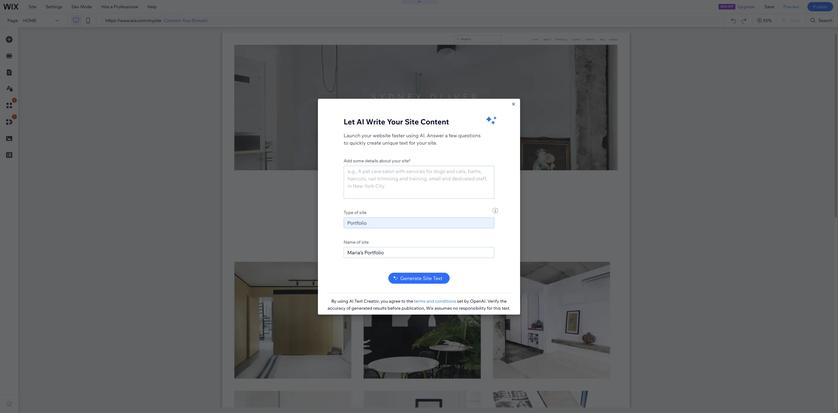 Task type: vqa. For each thing, say whether or not it's contained in the screenshot.
Events Events
no



Task type: describe. For each thing, give the bounding box(es) containing it.
1 vertical spatial to
[[401, 299, 406, 304]]

you
[[381, 299, 388, 304]]

add
[[344, 158, 352, 164]]

to inside launch your website faster using ai. answer a few questions to quickly create unique text for your site.
[[344, 140, 348, 146]]

1 the from the left
[[406, 299, 413, 304]]

1 vertical spatial ai
[[349, 299, 354, 304]]

type of site
[[344, 210, 367, 215]]

name of site
[[344, 240, 369, 245]]

write
[[366, 117, 385, 126]]

tools
[[789, 18, 800, 23]]

dev mode
[[72, 4, 92, 9]]

mode
[[80, 4, 92, 9]]

1 horizontal spatial site
[[405, 117, 419, 126]]

tools button
[[776, 14, 805, 27]]

1 vertical spatial text
[[354, 299, 363, 304]]

2 horizontal spatial your
[[417, 140, 427, 146]]

site for type of site
[[359, 210, 367, 215]]

generate site text button
[[388, 273, 450, 284]]

text.
[[502, 306, 510, 311]]

responsibility
[[459, 306, 486, 311]]

no
[[453, 306, 458, 311]]

site*
[[402, 158, 411, 164]]

0 horizontal spatial your
[[362, 132, 372, 139]]

by
[[464, 299, 469, 304]]

generated
[[351, 306, 372, 311]]

save button
[[760, 0, 779, 13]]

publish
[[813, 4, 828, 9]]

launch your website faster using ai. answer a few questions to quickly create unique text for your site.
[[344, 132, 481, 146]]

let
[[344, 117, 355, 126]]

the inside set by openai. verify the accuracy of generated results before publication, wix assumes no responsibility for this text.
[[500, 299, 507, 304]]

hire a professional
[[101, 4, 138, 9]]

0 vertical spatial a
[[110, 4, 113, 9]]

answer
[[427, 132, 444, 139]]

of for name
[[357, 240, 361, 245]]

conditions
[[435, 299, 456, 304]]

search
[[819, 18, 833, 23]]

2 vertical spatial your
[[392, 158, 401, 164]]

type
[[344, 210, 353, 215]]

site for name of site
[[362, 240, 369, 245]]

this
[[493, 306, 501, 311]]

about
[[379, 158, 391, 164]]

openai.
[[470, 299, 487, 304]]

https://www.wix.com/mysite connect your domain
[[105, 18, 208, 23]]

by using ai text creator, you agree to the terms and conditions
[[331, 299, 456, 304]]

set by openai. verify the accuracy of generated results before publication, wix assumes no responsibility for this text.
[[328, 299, 510, 311]]

text inside button
[[433, 276, 442, 282]]

preview button
[[779, 0, 804, 13]]

a inside launch your website faster using ai. answer a few questions to quickly create unique text for your site.
[[445, 132, 448, 139]]

Fluffy Tails text field
[[344, 247, 494, 258]]

launch
[[344, 132, 360, 139]]

quickly
[[349, 140, 366, 146]]

verify
[[488, 299, 499, 304]]

details
[[365, 158, 378, 164]]

generate
[[400, 276, 422, 282]]

questions
[[458, 132, 481, 139]]

home
[[23, 18, 36, 23]]

by
[[331, 299, 336, 304]]

site.
[[428, 140, 437, 146]]

hire
[[101, 4, 109, 9]]

faster
[[392, 132, 405, 139]]

50% button
[[753, 14, 776, 27]]

connect
[[164, 18, 181, 23]]

50% off
[[720, 5, 734, 9]]

site inside button
[[423, 276, 432, 282]]

dev
[[72, 4, 79, 9]]

preview
[[783, 4, 799, 9]]



Task type: locate. For each thing, give the bounding box(es) containing it.
unique
[[382, 140, 398, 146]]

wix
[[426, 306, 434, 311]]

1 horizontal spatial text
[[433, 276, 442, 282]]

0 horizontal spatial text
[[354, 299, 363, 304]]

your left the domain
[[182, 18, 191, 23]]

using left ai.
[[406, 132, 419, 139]]

to down "launch"
[[344, 140, 348, 146]]

ai
[[357, 117, 364, 126], [349, 299, 354, 304]]

agree
[[389, 299, 400, 304]]

0 horizontal spatial using
[[337, 299, 348, 304]]

2 horizontal spatial site
[[423, 276, 432, 282]]

0 horizontal spatial 50%
[[720, 5, 727, 9]]

1 horizontal spatial using
[[406, 132, 419, 139]]

0 vertical spatial using
[[406, 132, 419, 139]]

50% down save button
[[763, 18, 772, 23]]

of right name
[[357, 240, 361, 245]]

0 horizontal spatial a
[[110, 4, 113, 9]]

site
[[28, 4, 36, 9], [405, 117, 419, 126], [423, 276, 432, 282]]

0 horizontal spatial your
[[182, 18, 191, 23]]

50% left off
[[720, 5, 727, 9]]

for inside set by openai. verify the accuracy of generated results before publication, wix assumes no responsibility for this text.
[[487, 306, 493, 311]]

1 vertical spatial 50%
[[763, 18, 772, 23]]

your up create on the left
[[362, 132, 372, 139]]

of right type
[[354, 210, 358, 215]]

your
[[362, 132, 372, 139], [417, 140, 427, 146], [392, 158, 401, 164]]

50% for 50% off
[[720, 5, 727, 9]]

search button
[[806, 14, 838, 27]]

for inside launch your website faster using ai. answer a few questions to quickly create unique text for your site.
[[409, 140, 416, 146]]

your down ai.
[[417, 140, 427, 146]]

terms
[[414, 299, 426, 304]]

let ai write your site content
[[344, 117, 449, 126]]

1 vertical spatial site
[[405, 117, 419, 126]]

a left few on the top right of the page
[[445, 132, 448, 139]]

set
[[457, 299, 463, 304]]

0 vertical spatial text
[[433, 276, 442, 282]]

creator,
[[364, 299, 380, 304]]

1 horizontal spatial the
[[500, 299, 507, 304]]

1 vertical spatial for
[[487, 306, 493, 311]]

1 vertical spatial of
[[357, 240, 361, 245]]

0 horizontal spatial the
[[406, 299, 413, 304]]

ai up generated
[[349, 299, 354, 304]]

1 vertical spatial using
[[337, 299, 348, 304]]

using right by
[[337, 299, 348, 304]]

50% inside 50% button
[[763, 18, 772, 23]]

the up publication,
[[406, 299, 413, 304]]

0 vertical spatial your
[[182, 18, 191, 23]]

off
[[727, 5, 734, 9]]

results
[[373, 306, 387, 311]]

0 horizontal spatial ai
[[349, 299, 354, 304]]

site right name
[[362, 240, 369, 245]]

1 horizontal spatial for
[[487, 306, 493, 311]]

for left this
[[487, 306, 493, 311]]

1 vertical spatial site
[[362, 240, 369, 245]]

save
[[764, 4, 774, 9]]

of right accuracy
[[346, 306, 351, 311]]

and
[[427, 299, 434, 304]]

domain
[[192, 18, 208, 23]]

https://www.wix.com/mysite
[[105, 18, 161, 23]]

0 vertical spatial of
[[354, 210, 358, 215]]

of for type
[[354, 210, 358, 215]]

to right agree
[[401, 299, 406, 304]]

site up "home"
[[28, 4, 36, 9]]

assumes
[[435, 306, 452, 311]]

50% for 50%
[[763, 18, 772, 23]]

site
[[359, 210, 367, 215], [362, 240, 369, 245]]

for
[[409, 140, 416, 146], [487, 306, 493, 311]]

e.g., A pet care salon with services for dogs and cats, baths, haircuts, nail trimming and training, small and dedicated staff, in New York City text field
[[344, 166, 494, 199]]

1 horizontal spatial a
[[445, 132, 448, 139]]

a right hire
[[110, 4, 113, 9]]

0 vertical spatial ai
[[357, 117, 364, 126]]

site up launch your website faster using ai. answer a few questions to quickly create unique text for your site.
[[405, 117, 419, 126]]

site right generate
[[423, 276, 432, 282]]

0 vertical spatial for
[[409, 140, 416, 146]]

0 vertical spatial 50%
[[720, 5, 727, 9]]

name
[[344, 240, 356, 245]]

1 horizontal spatial your
[[387, 117, 403, 126]]

your up faster
[[387, 117, 403, 126]]

1 horizontal spatial ai
[[357, 117, 364, 126]]

a
[[110, 4, 113, 9], [445, 132, 448, 139]]

create
[[367, 140, 381, 146]]

site right type
[[359, 210, 367, 215]]

0 vertical spatial site
[[359, 210, 367, 215]]

Pet Care Provider text field
[[344, 218, 494, 229]]

the up the text. at right
[[500, 299, 507, 304]]

1 vertical spatial a
[[445, 132, 448, 139]]

publication,
[[402, 306, 425, 311]]

your left site*
[[392, 158, 401, 164]]

add some details about your site*
[[344, 158, 411, 164]]

for for this
[[487, 306, 493, 311]]

accuracy
[[328, 306, 346, 311]]

using inside launch your website faster using ai. answer a few questions to quickly create unique text for your site.
[[406, 132, 419, 139]]

professional
[[114, 4, 138, 9]]

0 horizontal spatial site
[[28, 4, 36, 9]]

publish button
[[807, 2, 833, 11]]

ai right let
[[357, 117, 364, 126]]

0 vertical spatial your
[[362, 132, 372, 139]]

1 horizontal spatial your
[[392, 158, 401, 164]]

1 horizontal spatial 50%
[[763, 18, 772, 23]]

terms and conditions button
[[414, 299, 456, 304]]

for right text
[[409, 140, 416, 146]]

of inside set by openai. verify the accuracy of generated results before publication, wix assumes no responsibility for this text.
[[346, 306, 351, 311]]

your
[[182, 18, 191, 23], [387, 117, 403, 126]]

1 vertical spatial your
[[387, 117, 403, 126]]

2 vertical spatial site
[[423, 276, 432, 282]]

using
[[406, 132, 419, 139], [337, 299, 348, 304]]

text
[[433, 276, 442, 282], [354, 299, 363, 304]]

0 vertical spatial to
[[344, 140, 348, 146]]

text up generated
[[354, 299, 363, 304]]

upgrade
[[737, 4, 755, 9]]

1 vertical spatial your
[[417, 140, 427, 146]]

50%
[[720, 5, 727, 9], [763, 18, 772, 23]]

ai.
[[420, 132, 426, 139]]

few
[[449, 132, 457, 139]]

2 the from the left
[[500, 299, 507, 304]]

0 horizontal spatial to
[[344, 140, 348, 146]]

content
[[421, 117, 449, 126]]

0 horizontal spatial for
[[409, 140, 416, 146]]

generate site text
[[400, 276, 442, 282]]

text
[[399, 140, 408, 146]]

for for your
[[409, 140, 416, 146]]

website
[[373, 132, 391, 139]]

to
[[344, 140, 348, 146], [401, 299, 406, 304]]

some
[[353, 158, 364, 164]]

text up terms and conditions button
[[433, 276, 442, 282]]

2 vertical spatial of
[[346, 306, 351, 311]]

the
[[406, 299, 413, 304], [500, 299, 507, 304]]

of
[[354, 210, 358, 215], [357, 240, 361, 245], [346, 306, 351, 311]]

help
[[147, 4, 157, 9]]

0 vertical spatial site
[[28, 4, 36, 9]]

before
[[388, 306, 401, 311]]

settings
[[46, 4, 62, 9]]

1 horizontal spatial to
[[401, 299, 406, 304]]



